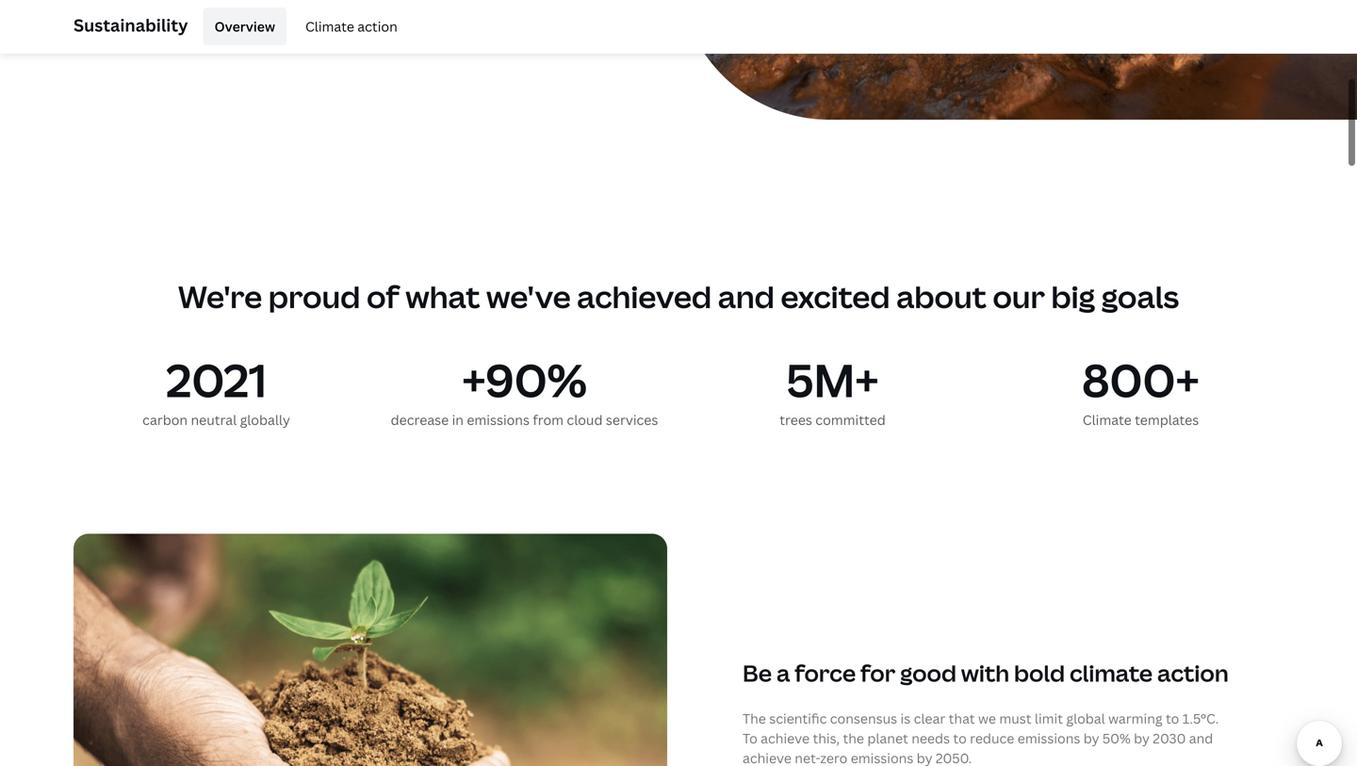 Task type: vqa. For each thing, say whether or not it's contained in the screenshot.


Task type: describe. For each thing, give the bounding box(es) containing it.
this,
[[813, 730, 840, 748]]

0 vertical spatial achieve
[[761, 730, 810, 748]]

800+
[[1082, 349, 1200, 410]]

achieved
[[577, 276, 712, 317]]

goals
[[1101, 276, 1179, 317]]

+90% decrease in emissions from cloud services
[[391, 349, 658, 429]]

2050.
[[936, 749, 972, 766]]

services
[[606, 411, 658, 429]]

0 horizontal spatial and
[[718, 276, 775, 317]]

5m+ trees committed
[[780, 349, 886, 429]]

1 horizontal spatial action
[[1157, 658, 1229, 689]]

good
[[900, 658, 957, 689]]

climate
[[1070, 658, 1153, 689]]

force
[[795, 658, 856, 689]]

1 vertical spatial achieve
[[743, 749, 792, 766]]

our
[[993, 276, 1045, 317]]

about
[[896, 276, 987, 317]]

5m+
[[786, 349, 879, 410]]

climate action link
[[294, 8, 409, 45]]

in
[[452, 411, 464, 429]]

800+ climate templates
[[1082, 349, 1200, 429]]

hero image hand planting mangroves image
[[679, 0, 1357, 120]]

2021 carbon neutral globally
[[142, 349, 290, 429]]

bold
[[1014, 658, 1065, 689]]

big
[[1051, 276, 1095, 317]]

canva value be a force for good sticker image
[[74, 534, 667, 766]]

2030
[[1153, 730, 1186, 748]]

overview
[[215, 17, 275, 35]]

needs
[[912, 730, 950, 748]]

be a force for good with bold climate action
[[743, 658, 1229, 689]]

50%
[[1103, 730, 1131, 748]]

+90%
[[462, 349, 587, 410]]

to
[[743, 730, 758, 748]]

2021
[[166, 349, 267, 410]]

must
[[999, 710, 1032, 728]]

committed
[[815, 411, 886, 429]]

of
[[367, 276, 399, 317]]

proud
[[268, 276, 360, 317]]

be
[[743, 658, 772, 689]]

2 horizontal spatial by
[[1134, 730, 1150, 748]]

we've
[[486, 276, 571, 317]]

2 horizontal spatial emissions
[[1018, 730, 1080, 748]]

1 horizontal spatial by
[[1084, 730, 1099, 748]]

the
[[843, 730, 864, 748]]

clear
[[914, 710, 946, 728]]

action inside menu bar
[[357, 17, 397, 35]]

globally
[[240, 411, 290, 429]]

we're
[[178, 276, 262, 317]]

zero
[[820, 749, 848, 766]]

cloud
[[567, 411, 603, 429]]



Task type: locate. For each thing, give the bounding box(es) containing it.
menu bar containing overview
[[196, 8, 409, 45]]

carbon
[[142, 411, 188, 429]]

and down 1.5°c.
[[1189, 730, 1213, 748]]

what
[[406, 276, 480, 317]]

is
[[901, 710, 911, 728]]

1 vertical spatial to
[[953, 730, 967, 748]]

planet
[[867, 730, 908, 748]]

emissions inside '+90% decrease in emissions from cloud services'
[[467, 411, 530, 429]]

that
[[949, 710, 975, 728]]

1 horizontal spatial to
[[1166, 710, 1179, 728]]

menu bar
[[196, 8, 409, 45]]

0 vertical spatial emissions
[[467, 411, 530, 429]]

and
[[718, 276, 775, 317], [1189, 730, 1213, 748]]

0 horizontal spatial to
[[953, 730, 967, 748]]

0 horizontal spatial action
[[357, 17, 397, 35]]

the
[[743, 710, 766, 728]]

emissions right 'in'
[[467, 411, 530, 429]]

1 horizontal spatial climate
[[1083, 411, 1132, 429]]

emissions
[[467, 411, 530, 429], [1018, 730, 1080, 748], [851, 749, 914, 766]]

achieve down scientific
[[761, 730, 810, 748]]

we're proud of what we've achieved and excited about our big goals
[[178, 276, 1179, 317]]

trees
[[780, 411, 812, 429]]

and left excited on the right of the page
[[718, 276, 775, 317]]

sustainability
[[74, 14, 188, 37]]

for
[[860, 658, 896, 689]]

by down warming
[[1134, 730, 1150, 748]]

climate inside 800+ climate templates
[[1083, 411, 1132, 429]]

action
[[357, 17, 397, 35], [1157, 658, 1229, 689]]

1 horizontal spatial emissions
[[851, 749, 914, 766]]

1 vertical spatial emissions
[[1018, 730, 1080, 748]]

excited
[[781, 276, 890, 317]]

decrease
[[391, 411, 449, 429]]

warming
[[1108, 710, 1163, 728]]

with
[[961, 658, 1009, 689]]

0 horizontal spatial by
[[917, 749, 933, 766]]

1 vertical spatial climate
[[1083, 411, 1132, 429]]

emissions down planet
[[851, 749, 914, 766]]

by
[[1084, 730, 1099, 748], [1134, 730, 1150, 748], [917, 749, 933, 766]]

to
[[1166, 710, 1179, 728], [953, 730, 967, 748]]

climate action
[[305, 17, 397, 35]]

a
[[777, 658, 790, 689]]

0 horizontal spatial emissions
[[467, 411, 530, 429]]

achieve
[[761, 730, 810, 748], [743, 749, 792, 766]]

reduce
[[970, 730, 1014, 748]]

emissions down 'limit' at right
[[1018, 730, 1080, 748]]

climate down 800+
[[1083, 411, 1132, 429]]

2 vertical spatial emissions
[[851, 749, 914, 766]]

0 vertical spatial and
[[718, 276, 775, 317]]

templates
[[1135, 411, 1199, 429]]

to down that
[[953, 730, 967, 748]]

global
[[1066, 710, 1105, 728]]

overview link
[[203, 8, 286, 45]]

the scientific consensus is clear that we must limit global warming to 1.5°c. to achieve this, the planet needs to reduce emissions by 50% by 2030 and achieve net-zero emissions by 2050.
[[743, 710, 1219, 766]]

by down needs
[[917, 749, 933, 766]]

1 vertical spatial and
[[1189, 730, 1213, 748]]

consensus
[[830, 710, 897, 728]]

1.5°c.
[[1183, 710, 1219, 728]]

we
[[978, 710, 996, 728]]

0 horizontal spatial climate
[[305, 17, 354, 35]]

by down global
[[1084, 730, 1099, 748]]

achieve down to
[[743, 749, 792, 766]]

and inside the scientific consensus is clear that we must limit global warming to 1.5°c. to achieve this, the planet needs to reduce emissions by 50% by 2030 and achieve net-zero emissions by 2050.
[[1189, 730, 1213, 748]]

1 horizontal spatial and
[[1189, 730, 1213, 748]]

1 vertical spatial action
[[1157, 658, 1229, 689]]

climate inside menu bar
[[305, 17, 354, 35]]

climate right overview
[[305, 17, 354, 35]]

0 vertical spatial to
[[1166, 710, 1179, 728]]

neutral
[[191, 411, 237, 429]]

from
[[533, 411, 564, 429]]

limit
[[1035, 710, 1063, 728]]

climate
[[305, 17, 354, 35], [1083, 411, 1132, 429]]

scientific
[[769, 710, 827, 728]]

0 vertical spatial climate
[[305, 17, 354, 35]]

to up '2030'
[[1166, 710, 1179, 728]]

0 vertical spatial action
[[357, 17, 397, 35]]

net-
[[795, 749, 820, 766]]



